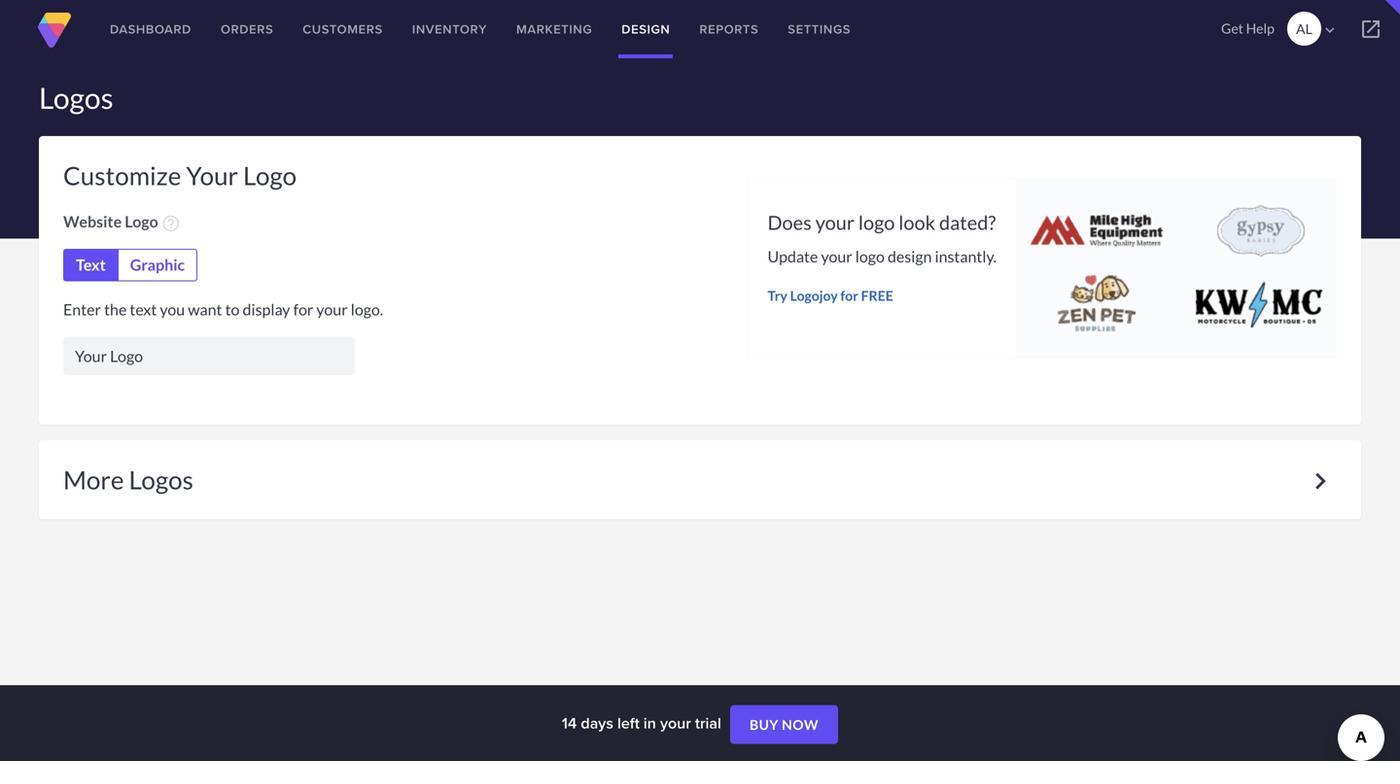 Task type: locate. For each thing, give the bounding box(es) containing it.
trial
[[695, 712, 721, 735]]

try logojoy for free
[[768, 287, 893, 304]]

more
[[63, 465, 124, 495]]

1 vertical spatial logo
[[856, 247, 885, 266]]

logo left help_outline
[[125, 212, 158, 231]]

your
[[816, 211, 855, 234], [821, 247, 853, 266], [316, 300, 348, 319], [660, 712, 691, 735]]

text
[[130, 300, 157, 319]]

logojoy
[[790, 287, 838, 304]]

in
[[644, 712, 656, 735]]


[[1321, 21, 1339, 39]]

try
[[768, 287, 788, 304]]

logo
[[859, 211, 895, 234], [856, 247, 885, 266]]

reports
[[700, 20, 759, 38]]

0 horizontal spatial logos
[[39, 80, 113, 115]]

marketing
[[516, 20, 592, 38]]

your right in
[[660, 712, 691, 735]]

now
[[782, 717, 819, 733]]

logos
[[39, 80, 113, 115], [129, 465, 193, 495]]

look
[[899, 211, 936, 234]]

1 vertical spatial logo
[[125, 212, 158, 231]]

1 horizontal spatial logo
[[243, 160, 297, 191]]

website logo help_outline
[[63, 212, 181, 233]]

0 vertical spatial logo
[[859, 211, 895, 234]]

your
[[186, 160, 238, 191]]

inventory
[[412, 20, 487, 38]]

logo down does your logo look dated? on the right of the page
[[856, 247, 885, 266]]

update
[[768, 247, 818, 266]]

update your logo design instantly.
[[768, 247, 997, 266]]

al
[[1296, 20, 1313, 37]]

the
[[104, 300, 127, 319]]

design
[[622, 20, 670, 38]]

0 horizontal spatial logo
[[125, 212, 158, 231]]

for right display at the top left of page
[[293, 300, 313, 319]]

to
[[225, 300, 240, 319]]

graphic
[[130, 255, 185, 274]]

for left free
[[841, 287, 859, 304]]

get help
[[1221, 20, 1275, 36]]

text
[[76, 255, 106, 274]]

logos right "more"
[[129, 465, 193, 495]]

logo
[[243, 160, 297, 191], [125, 212, 158, 231]]

14
[[562, 712, 577, 735]]

dashboard
[[110, 20, 192, 38]]

logo right your
[[243, 160, 297, 191]]

logo for look
[[859, 211, 895, 234]]

1 vertical spatial logos
[[129, 465, 193, 495]]

buy
[[750, 717, 779, 733]]

buy now link
[[730, 706, 838, 745]]

logo up update your logo design instantly.
[[859, 211, 895, 234]]

enter the text you want to display for your logo.
[[63, 300, 383, 319]]

help
[[1246, 20, 1275, 36]]

your left logo. at left
[[316, 300, 348, 319]]

0 vertical spatial logos
[[39, 80, 113, 115]]

does your logo look dated?
[[768, 211, 996, 234]]

logos up customize
[[39, 80, 113, 115]]

14 days left in your trial
[[562, 712, 725, 735]]

Enter the text you want to display for your logo. text field
[[63, 337, 355, 376]]

website
[[63, 212, 122, 231]]

for
[[841, 287, 859, 304], [293, 300, 313, 319]]

free
[[861, 287, 893, 304]]

display
[[243, 300, 290, 319]]



Task type: vqa. For each thing, say whether or not it's contained in the screenshot.
HELP_OUTLINE
yes



Task type: describe. For each thing, give the bounding box(es) containing it.
customize your logo
[[63, 160, 297, 191]]

want
[[188, 300, 222, 319]]

customers
[[303, 20, 383, 38]]


[[1360, 18, 1383, 41]]

1 horizontal spatial logos
[[129, 465, 193, 495]]

al 
[[1296, 20, 1339, 39]]

enter
[[63, 300, 101, 319]]

days
[[581, 712, 614, 735]]

get
[[1221, 20, 1244, 36]]

more logos
[[63, 465, 193, 495]]

left
[[618, 712, 640, 735]]

logo for design
[[856, 247, 885, 266]]

 link
[[1342, 0, 1400, 58]]

0 vertical spatial logo
[[243, 160, 297, 191]]

your right 'does'
[[816, 211, 855, 234]]

0 horizontal spatial for
[[293, 300, 313, 319]]

customize
[[63, 160, 181, 191]]

your up try logojoy for free on the right of the page
[[821, 247, 853, 266]]

help_outline
[[161, 214, 181, 233]]

settings
[[788, 20, 851, 38]]

orders
[[221, 20, 274, 38]]

instantly.
[[935, 247, 997, 266]]

design
[[888, 247, 932, 266]]

buy now
[[750, 717, 819, 733]]

graphic link
[[117, 249, 198, 281]]

try logojoy for free link
[[768, 284, 997, 307]]

dated?
[[939, 211, 996, 234]]

logo inside website logo help_outline
[[125, 212, 158, 231]]

text link
[[63, 249, 117, 281]]

1 horizontal spatial for
[[841, 287, 859, 304]]

logo.
[[351, 300, 383, 319]]

dashboard link
[[95, 0, 206, 58]]

does
[[768, 211, 812, 234]]

expand_more
[[1304, 465, 1337, 498]]

you
[[160, 300, 185, 319]]



